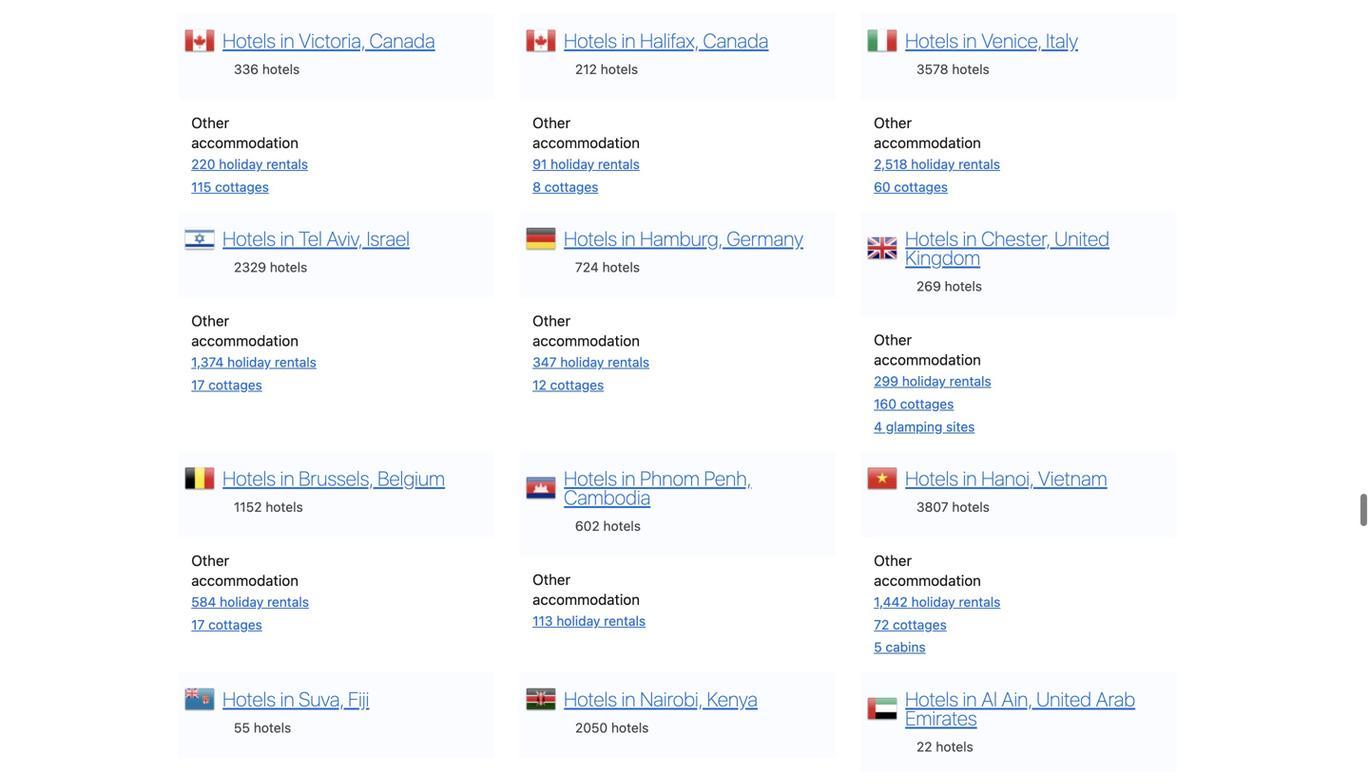 Task type: describe. For each thing, give the bounding box(es) containing it.
60 cottages link
[[874, 179, 948, 195]]

5 cabins link
[[874, 640, 926, 656]]

3578
[[916, 61, 948, 77]]

kingdom
[[905, 246, 980, 270]]

72
[[874, 617, 889, 633]]

hotels for hotels in chester, united kingdom
[[905, 227, 958, 251]]

belgium
[[378, 467, 445, 491]]

in for chester,
[[963, 227, 977, 251]]

hotels in brussels, belgium link
[[223, 467, 445, 491]]

tel
[[299, 227, 322, 251]]

212
[[575, 61, 597, 77]]

1,442 holiday rentals link
[[874, 595, 1001, 610]]

cambodia
[[564, 486, 651, 510]]

venice,
[[981, 29, 1042, 52]]

brussels,
[[299, 467, 373, 491]]

hotels in suva, fiji 55 hotels
[[223, 688, 369, 736]]

299
[[874, 374, 898, 389]]

4
[[874, 419, 882, 435]]

17 cottages link for hotels in brussels, belgium
[[191, 617, 262, 633]]

holiday for 3807
[[911, 595, 955, 610]]

in for hamburg,
[[621, 227, 636, 251]]

in for brussels,
[[280, 467, 294, 491]]

arab
[[1096, 688, 1135, 712]]

other accommodation 584 holiday rentals 17 cottages
[[191, 552, 309, 633]]

hotels in venice, italy 3578 hotels
[[905, 29, 1078, 77]]

other accommodation 347 holiday rentals 12 cottages
[[533, 312, 649, 393]]

cottages for 336
[[215, 179, 269, 195]]

rentals for 3807
[[959, 595, 1001, 610]]

suva,
[[299, 688, 344, 712]]

2,518 holiday rentals link
[[874, 156, 1000, 172]]

hotels in chester, united kingdom link
[[905, 227, 1110, 270]]

holiday for 724
[[560, 355, 604, 370]]

phnom
[[640, 467, 700, 491]]

22
[[916, 740, 932, 755]]

accommodation for cambodia
[[533, 591, 640, 609]]

160
[[874, 396, 896, 412]]

cottages for kingdom
[[900, 396, 954, 412]]

other accommodation 1,374 holiday rentals 17 cottages
[[191, 312, 316, 393]]

hotels in al ain, united arab emirates link
[[905, 688, 1135, 731]]

3807
[[916, 500, 948, 515]]

sites
[[946, 419, 975, 435]]

in for al
[[963, 688, 977, 712]]

336
[[234, 61, 259, 77]]

other for hotels in chester, united kingdom
[[874, 331, 912, 349]]

584 holiday rentals link
[[191, 595, 309, 610]]

in for tel
[[280, 227, 294, 251]]

hotels in al ain, united arab emirates 22 hotels
[[905, 688, 1135, 755]]

hotels in venice, italy link
[[905, 29, 1078, 52]]

holiday for 1152
[[220, 595, 264, 610]]

1152
[[234, 500, 262, 515]]

269
[[916, 279, 941, 294]]

rentals for 212
[[598, 156, 640, 172]]

accommodation for 3807
[[874, 572, 981, 589]]

hotels for hotels in tel aviv, israel
[[223, 227, 276, 251]]

accommodation for 1152
[[191, 572, 298, 589]]

hotels in phnom penh, cambodia 602 hotels
[[564, 467, 752, 534]]

other accommodation 2,518 holiday rentals 60 cottages
[[874, 114, 1000, 195]]

602
[[575, 519, 600, 534]]

91 holiday rentals link
[[533, 156, 640, 172]]

hotels inside hotels in brussels, belgium 1152 hotels
[[266, 500, 303, 515]]

584
[[191, 595, 216, 610]]

hotels in halifax, canada link
[[564, 29, 769, 52]]

israel
[[367, 227, 410, 251]]

12
[[533, 377, 546, 393]]

holiday for cambodia
[[556, 614, 600, 629]]

hotels for hotels in hanoi, vietnam
[[905, 467, 958, 491]]

347
[[533, 355, 557, 370]]

united inside hotels in chester, united kingdom 269 hotels
[[1055, 227, 1110, 251]]

17 for hotels in brussels, belgium
[[191, 617, 205, 633]]

accommodation for 336
[[191, 134, 298, 151]]

220 holiday rentals link
[[191, 156, 308, 172]]

hotels for hotels in al ain, united arab emirates
[[905, 688, 958, 712]]

hotels for hotels in venice, italy
[[905, 29, 958, 52]]

1,374
[[191, 355, 224, 370]]

nairobi,
[[640, 688, 703, 712]]

8
[[533, 179, 541, 195]]

cottages for 212
[[545, 179, 598, 195]]

220
[[191, 156, 215, 172]]

accommodation for kingdom
[[874, 351, 981, 369]]

ain,
[[1001, 688, 1032, 712]]

accommodation for 3578
[[874, 134, 981, 151]]

in for victoria,
[[280, 29, 294, 52]]

60
[[874, 179, 890, 195]]

halifax,
[[640, 29, 699, 52]]

other for hotels in tel aviv, israel
[[191, 312, 229, 330]]

724
[[575, 260, 599, 275]]

hotels in tel aviv, israel 2329 hotels
[[223, 227, 410, 275]]

cottages for 3807
[[893, 617, 947, 633]]

other for hotels in victoria, canada
[[191, 114, 229, 131]]

rentals for 3578
[[958, 156, 1000, 172]]

other for hotels in brussels, belgium
[[191, 552, 229, 570]]

in for hanoi,
[[963, 467, 977, 491]]

hotels in chester, united kingdom 269 hotels
[[905, 227, 1110, 294]]

113 holiday rentals link
[[533, 614, 646, 629]]

hotels in nairobi, kenya 2050 hotels
[[564, 688, 758, 736]]

hotels for hotels in nairobi, kenya
[[564, 688, 617, 712]]

hotels in victoria, canada link
[[223, 29, 435, 52]]

rentals for 724
[[608, 355, 649, 370]]



Task type: vqa. For each thing, say whether or not it's contained in the screenshot.
second BENZ from the right
no



Task type: locate. For each thing, give the bounding box(es) containing it.
holiday for 212
[[551, 156, 594, 172]]

1 horizontal spatial canada
[[703, 29, 769, 52]]

cottages for 3578
[[894, 179, 948, 195]]

hotels inside the hotels in al ain, united arab emirates 22 hotels
[[905, 688, 958, 712]]

hotels up 3807
[[905, 467, 958, 491]]

hotels right 336
[[262, 61, 300, 77]]

rentals inside other accommodation 91 holiday rentals 8 cottages
[[598, 156, 640, 172]]

other inside other accommodation 2,518 holiday rentals 60 cottages
[[874, 114, 912, 131]]

rentals up 8 cottages link
[[598, 156, 640, 172]]

accommodation inside "other accommodation 220 holiday rentals 115 cottages"
[[191, 134, 298, 151]]

0 vertical spatial united
[[1055, 227, 1110, 251]]

hotels inside hotels in tel aviv, israel 2329 hotels
[[270, 260, 307, 275]]

other inside "other accommodation 220 holiday rentals 115 cottages"
[[191, 114, 229, 131]]

in left victoria,
[[280, 29, 294, 52]]

hotels right 212
[[601, 61, 638, 77]]

accommodation inside other accommodation 2,518 holiday rentals 60 cottages
[[874, 134, 981, 151]]

canada for hotels in victoria, canada
[[370, 29, 435, 52]]

cottages inside "other accommodation 220 holiday rentals 115 cottages"
[[215, 179, 269, 195]]

55
[[234, 721, 250, 736]]

rentals up 115 cottages link
[[266, 156, 308, 172]]

holiday for israel
[[227, 355, 271, 370]]

holiday for 336
[[219, 156, 263, 172]]

17 cottages link
[[191, 377, 262, 393], [191, 617, 262, 633]]

rentals inside other accommodation 299 holiday rentals 160 cottages 4 glamping sites
[[949, 374, 991, 389]]

cottages down 91 holiday rentals link
[[545, 179, 598, 195]]

17 cottages link down "584"
[[191, 617, 262, 633]]

rentals inside other accommodation 113 holiday rentals
[[604, 614, 646, 629]]

hotels up 2329
[[223, 227, 276, 251]]

17 down "584"
[[191, 617, 205, 633]]

other up 1,442
[[874, 552, 912, 570]]

rentals
[[266, 156, 308, 172], [598, 156, 640, 172], [958, 156, 1000, 172], [275, 355, 316, 370], [608, 355, 649, 370], [949, 374, 991, 389], [267, 595, 309, 610], [959, 595, 1001, 610], [604, 614, 646, 629]]

rentals inside other accommodation 2,518 holiday rentals 60 cottages
[[958, 156, 1000, 172]]

holiday up 72 cottages link
[[911, 595, 955, 610]]

germany
[[727, 227, 803, 251]]

in inside hotels in tel aviv, israel 2329 hotels
[[280, 227, 294, 251]]

hotels up 3578
[[905, 29, 958, 52]]

rentals right 1,374
[[275, 355, 316, 370]]

accommodation up 1,442 holiday rentals link
[[874, 572, 981, 589]]

hotels in victoria, canada 336 hotels
[[223, 29, 435, 77]]

12 cottages link
[[533, 377, 604, 393]]

united
[[1055, 227, 1110, 251], [1036, 688, 1091, 712]]

hotels inside hotels in chester, united kingdom 269 hotels
[[905, 227, 958, 251]]

holiday inside other accommodation 584 holiday rentals 17 cottages
[[220, 595, 264, 610]]

holiday up 115 cottages link
[[219, 156, 263, 172]]

accommodation inside other accommodation 113 holiday rentals
[[533, 591, 640, 609]]

in inside hotels in venice, italy 3578 hotels
[[963, 29, 977, 52]]

other inside other accommodation 299 holiday rentals 160 cottages 4 glamping sites
[[874, 331, 912, 349]]

1 17 from the top
[[191, 377, 205, 393]]

other inside other accommodation 91 holiday rentals 8 cottages
[[533, 114, 570, 131]]

hotels inside hotels in suva, fiji 55 hotels
[[223, 688, 276, 712]]

other accommodation 299 holiday rentals 160 cottages 4 glamping sites
[[874, 331, 991, 435]]

holiday inside other accommodation 2,518 holiday rentals 60 cottages
[[911, 156, 955, 172]]

hotels right 269
[[945, 279, 982, 294]]

hotels for hotels in suva, fiji
[[223, 688, 276, 712]]

accommodation up 584 holiday rentals link
[[191, 572, 298, 589]]

accommodation up 2,518 holiday rentals link
[[874, 134, 981, 151]]

1,374 holiday rentals link
[[191, 355, 316, 370]]

other up 1,374
[[191, 312, 229, 330]]

hotels up 2050
[[564, 688, 617, 712]]

in left brussels,
[[280, 467, 294, 491]]

hotels inside hotels in venice, italy 3578 hotels
[[952, 61, 989, 77]]

hotels inside hotels in halifax, canada 212 hotels
[[601, 61, 638, 77]]

in left hanoi,
[[963, 467, 977, 491]]

holiday right 1,374
[[227, 355, 271, 370]]

accommodation up 1,374 holiday rentals link in the left top of the page
[[191, 332, 298, 350]]

hotels inside hotels in hanoi, vietnam 3807 hotels
[[905, 467, 958, 491]]

rentals right 347
[[608, 355, 649, 370]]

cottages down 584 holiday rentals link
[[208, 617, 262, 633]]

in inside hotels in nairobi, kenya 2050 hotels
[[621, 688, 636, 712]]

hotels down tel at the left top
[[270, 260, 307, 275]]

holiday inside other accommodation 91 holiday rentals 8 cottages
[[551, 156, 594, 172]]

other inside 'other accommodation 1,374 holiday rentals 17 cottages'
[[191, 312, 229, 330]]

in left al
[[963, 688, 977, 712]]

hotels inside hotels in brussels, belgium 1152 hotels
[[223, 467, 276, 491]]

2,518
[[874, 156, 907, 172]]

in for halifax,
[[621, 29, 636, 52]]

2 canada from the left
[[703, 29, 769, 52]]

kenya
[[707, 688, 758, 712]]

in inside the hotels in al ain, united arab emirates 22 hotels
[[963, 688, 977, 712]]

hotels in halifax, canada 212 hotels
[[564, 29, 769, 77]]

2329
[[234, 260, 266, 275]]

other accommodation 220 holiday rentals 115 cottages
[[191, 114, 308, 195]]

hotels down cambodia
[[603, 519, 641, 534]]

72 cottages link
[[874, 617, 947, 633]]

holiday inside other accommodation 113 holiday rentals
[[556, 614, 600, 629]]

glamping
[[886, 419, 942, 435]]

other up 299
[[874, 331, 912, 349]]

hotels down hotels in venice, italy 'link'
[[952, 61, 989, 77]]

other inside other accommodation 113 holiday rentals
[[533, 571, 570, 589]]

hotels inside hotels in suva, fiji 55 hotels
[[254, 721, 291, 736]]

1,442
[[874, 595, 908, 610]]

115
[[191, 179, 211, 195]]

other for hotels in halifax, canada
[[533, 114, 570, 131]]

17
[[191, 377, 205, 393], [191, 617, 205, 633]]

vietnam
[[1038, 467, 1107, 491]]

in inside hotels in chester, united kingdom 269 hotels
[[963, 227, 977, 251]]

cabins
[[886, 640, 926, 656]]

holiday up 12 cottages link
[[560, 355, 604, 370]]

in inside hotels in victoria, canada 336 hotels
[[280, 29, 294, 52]]

17 cottages link for hotels in tel aviv, israel
[[191, 377, 262, 393]]

canada right halifax,
[[703, 29, 769, 52]]

in
[[280, 29, 294, 52], [621, 29, 636, 52], [963, 29, 977, 52], [280, 227, 294, 251], [621, 227, 636, 251], [963, 227, 977, 251], [280, 467, 294, 491], [621, 467, 636, 491], [963, 467, 977, 491], [280, 688, 294, 712], [621, 688, 636, 712], [963, 688, 977, 712]]

115 cottages link
[[191, 179, 269, 195]]

hotels up 212
[[564, 29, 617, 52]]

hotels inside hotels in tel aviv, israel 2329 hotels
[[223, 227, 276, 251]]

cottages up the cabins
[[893, 617, 947, 633]]

other up "584"
[[191, 552, 229, 570]]

other for hotels in hanoi, vietnam
[[874, 552, 912, 570]]

in inside hotels in phnom penh, cambodia 602 hotels
[[621, 467, 636, 491]]

1 17 cottages link from the top
[[191, 377, 262, 393]]

hotels inside hotels in hamburg, germany 724 hotels
[[602, 260, 640, 275]]

united inside the hotels in al ain, united arab emirates 22 hotels
[[1036, 688, 1091, 712]]

accommodation inside 'other accommodation 1,374 holiday rentals 17 cottages'
[[191, 332, 298, 350]]

accommodation for 212
[[533, 134, 640, 151]]

holiday inside other accommodation 1,442 holiday rentals 72 cottages 5 cabins
[[911, 595, 955, 610]]

17 inside other accommodation 584 holiday rentals 17 cottages
[[191, 617, 205, 633]]

in inside hotels in suva, fiji 55 hotels
[[280, 688, 294, 712]]

hotels inside hotels in victoria, canada 336 hotels
[[223, 29, 276, 52]]

1 canada from the left
[[370, 29, 435, 52]]

hotels up 1152
[[223, 467, 276, 491]]

0 vertical spatial 17 cottages link
[[191, 377, 262, 393]]

cottages down "220 holiday rentals" link
[[215, 179, 269, 195]]

in inside hotels in halifax, canada 212 hotels
[[621, 29, 636, 52]]

rentals up sites
[[949, 374, 991, 389]]

hotels for hotels in phnom penh, cambodia
[[564, 467, 617, 491]]

cottages for 724
[[550, 377, 604, 393]]

17 for hotels in tel aviv, israel
[[191, 377, 205, 393]]

17 down 1,374
[[191, 377, 205, 393]]

in inside hotels in hamburg, germany 724 hotels
[[621, 227, 636, 251]]

hotels in brussels, belgium 1152 hotels
[[223, 467, 445, 515]]

hotels up the 55
[[223, 688, 276, 712]]

in left phnom
[[621, 467, 636, 491]]

holiday
[[219, 156, 263, 172], [551, 156, 594, 172], [911, 156, 955, 172], [227, 355, 271, 370], [560, 355, 604, 370], [902, 374, 946, 389], [220, 595, 264, 610], [911, 595, 955, 610], [556, 614, 600, 629]]

other for hotels in hamburg, germany
[[533, 312, 570, 330]]

other inside other accommodation 1,442 holiday rentals 72 cottages 5 cabins
[[874, 552, 912, 570]]

italy
[[1046, 29, 1078, 52]]

hotels for hotels in victoria, canada
[[223, 29, 276, 52]]

2 17 cottages link from the top
[[191, 617, 262, 633]]

rentals up chester,
[[958, 156, 1000, 172]]

canada for hotels in halifax, canada
[[703, 29, 769, 52]]

hotels
[[223, 29, 276, 52], [564, 29, 617, 52], [905, 29, 958, 52], [223, 227, 276, 251], [564, 227, 617, 251], [905, 227, 958, 251], [223, 467, 276, 491], [564, 467, 617, 491], [905, 467, 958, 491], [223, 688, 276, 712], [564, 688, 617, 712], [905, 688, 958, 712]]

holiday up the '60 cottages' link
[[911, 156, 955, 172]]

cottages down 2,518 holiday rentals link
[[894, 179, 948, 195]]

cottages for 1152
[[208, 617, 262, 633]]

hotels inside hotels in phnom penh, cambodia 602 hotels
[[564, 467, 617, 491]]

in inside hotels in hanoi, vietnam 3807 hotels
[[963, 467, 977, 491]]

holiday inside other accommodation 299 holiday rentals 160 cottages 4 glamping sites
[[902, 374, 946, 389]]

accommodation inside other accommodation 584 holiday rentals 17 cottages
[[191, 572, 298, 589]]

in inside hotels in brussels, belgium 1152 hotels
[[280, 467, 294, 491]]

cottages inside other accommodation 2,518 holiday rentals 60 cottages
[[894, 179, 948, 195]]

other accommodation 91 holiday rentals 8 cottages
[[533, 114, 640, 195]]

cottages inside 'other accommodation 1,374 holiday rentals 17 cottages'
[[208, 377, 262, 393]]

1 vertical spatial united
[[1036, 688, 1091, 712]]

accommodation up 299 holiday rentals link
[[874, 351, 981, 369]]

hotels up 22
[[905, 688, 958, 712]]

accommodation for 724
[[533, 332, 640, 350]]

hotels inside hotels in nairobi, kenya 2050 hotels
[[611, 721, 649, 736]]

in left "nairobi,"
[[621, 688, 636, 712]]

rentals right 1,442
[[959, 595, 1001, 610]]

hotels inside hotels in victoria, canada 336 hotels
[[262, 61, 300, 77]]

91
[[533, 156, 547, 172]]

rentals inside other accommodation 584 holiday rentals 17 cottages
[[267, 595, 309, 610]]

cottages inside other accommodation 91 holiday rentals 8 cottages
[[545, 179, 598, 195]]

rentals for kingdom
[[949, 374, 991, 389]]

hotels right 22
[[936, 740, 973, 755]]

8 cottages link
[[533, 179, 598, 195]]

17 inside 'other accommodation 1,374 holiday rentals 17 cottages'
[[191, 377, 205, 393]]

rentals for 336
[[266, 156, 308, 172]]

holiday right "584"
[[220, 595, 264, 610]]

347 holiday rentals link
[[533, 355, 649, 370]]

4 glamping sites link
[[874, 419, 975, 435]]

hotels in hanoi, vietnam 3807 hotels
[[905, 467, 1107, 515]]

accommodation up 113 holiday rentals link
[[533, 591, 640, 609]]

hotels right 2050
[[611, 721, 649, 736]]

1 vertical spatial 17 cottages link
[[191, 617, 262, 633]]

penh,
[[704, 467, 752, 491]]

accommodation inside other accommodation 347 holiday rentals 12 cottages
[[533, 332, 640, 350]]

hotels inside the hotels in al ain, united arab emirates 22 hotels
[[936, 740, 973, 755]]

victoria,
[[299, 29, 365, 52]]

hotels up 269
[[905, 227, 958, 251]]

other for hotels in phnom penh, cambodia
[[533, 571, 570, 589]]

other up 220 at the top of the page
[[191, 114, 229, 131]]

hotels for hotels in brussels, belgium
[[223, 467, 276, 491]]

299 holiday rentals link
[[874, 374, 991, 389]]

rentals right 113
[[604, 614, 646, 629]]

17 cottages link down 1,374
[[191, 377, 262, 393]]

cottages down 1,374 holiday rentals link in the left top of the page
[[208, 377, 262, 393]]

in for suva,
[[280, 688, 294, 712]]

hotels up 602 at the left
[[564, 467, 617, 491]]

in for phnom
[[621, 467, 636, 491]]

hotels inside hotels in hamburg, germany 724 hotels
[[564, 227, 617, 251]]

other
[[191, 114, 229, 131], [533, 114, 570, 131], [874, 114, 912, 131], [191, 312, 229, 330], [533, 312, 570, 330], [874, 331, 912, 349], [191, 552, 229, 570], [874, 552, 912, 570], [533, 571, 570, 589]]

united right chester,
[[1055, 227, 1110, 251]]

cottages inside other accommodation 1,442 holiday rentals 72 cottages 5 cabins
[[893, 617, 947, 633]]

aviv,
[[326, 227, 362, 251]]

hotels inside hotels in hanoi, vietnam 3807 hotels
[[952, 500, 990, 515]]

in left suva,
[[280, 688, 294, 712]]

holiday right 113
[[556, 614, 600, 629]]

rentals for israel
[[275, 355, 316, 370]]

hotels for hotels in hamburg, germany
[[564, 227, 617, 251]]

hotels up "724"
[[564, 227, 617, 251]]

other inside other accommodation 584 holiday rentals 17 cottages
[[191, 552, 229, 570]]

accommodation inside other accommodation 299 holiday rentals 160 cottages 4 glamping sites
[[874, 351, 981, 369]]

hotels right 1152
[[266, 500, 303, 515]]

hotels in phnom penh, cambodia link
[[564, 467, 752, 510]]

other accommodation 113 holiday rentals
[[533, 571, 646, 629]]

rentals inside other accommodation 1,442 holiday rentals 72 cottages 5 cabins
[[959, 595, 1001, 610]]

in left venice, on the right top
[[963, 29, 977, 52]]

hotels in suva, fiji link
[[223, 688, 369, 712]]

accommodation inside other accommodation 1,442 holiday rentals 72 cottages 5 cabins
[[874, 572, 981, 589]]

hamburg,
[[640, 227, 722, 251]]

rentals inside 'other accommodation 1,374 holiday rentals 17 cottages'
[[275, 355, 316, 370]]

holiday inside "other accommodation 220 holiday rentals 115 cottages"
[[219, 156, 263, 172]]

accommodation up "220 holiday rentals" link
[[191, 134, 298, 151]]

other up 2,518 at the right of the page
[[874, 114, 912, 131]]

2050
[[575, 721, 608, 736]]

other up 113
[[533, 571, 570, 589]]

cottages for israel
[[208, 377, 262, 393]]

other inside other accommodation 347 holiday rentals 12 cottages
[[533, 312, 570, 330]]

canada
[[370, 29, 435, 52], [703, 29, 769, 52]]

holiday inside other accommodation 347 holiday rentals 12 cottages
[[560, 355, 604, 370]]

0 vertical spatial 17
[[191, 377, 205, 393]]

holiday inside 'other accommodation 1,374 holiday rentals 17 cottages'
[[227, 355, 271, 370]]

accommodation up 347 holiday rentals link
[[533, 332, 640, 350]]

in left halifax,
[[621, 29, 636, 52]]

hotels inside hotels in phnom penh, cambodia 602 hotels
[[603, 519, 641, 534]]

in left chester,
[[963, 227, 977, 251]]

hotels inside hotels in nairobi, kenya 2050 hotels
[[564, 688, 617, 712]]

other accommodation 1,442 holiday rentals 72 cottages 5 cabins
[[874, 552, 1001, 656]]

emirates
[[905, 707, 977, 731]]

in left tel at the left top
[[280, 227, 294, 251]]

other up 91
[[533, 114, 570, 131]]

hotels in tel aviv, israel link
[[223, 227, 410, 251]]

cottages down 347 holiday rentals link
[[550, 377, 604, 393]]

rentals right "584"
[[267, 595, 309, 610]]

cottages up 4 glamping sites link
[[900, 396, 954, 412]]

hanoi,
[[981, 467, 1034, 491]]

canada right victoria,
[[370, 29, 435, 52]]

hotels for hotels in halifax, canada
[[564, 29, 617, 52]]

fiji
[[348, 688, 369, 712]]

hotels in hanoi, vietnam link
[[905, 467, 1107, 491]]

holiday for 3578
[[911, 156, 955, 172]]

united right ain,
[[1036, 688, 1091, 712]]

in for venice,
[[963, 29, 977, 52]]

hotels inside hotels in chester, united kingdom 269 hotels
[[945, 279, 982, 294]]

5
[[874, 640, 882, 656]]

rentals inside "other accommodation 220 holiday rentals 115 cottages"
[[266, 156, 308, 172]]

holiday for kingdom
[[902, 374, 946, 389]]

1 vertical spatial 17
[[191, 617, 205, 633]]

0 horizontal spatial canada
[[370, 29, 435, 52]]

other for hotels in venice, italy
[[874, 114, 912, 131]]

in for nairobi,
[[621, 688, 636, 712]]

other up 347
[[533, 312, 570, 330]]

hotels up 336
[[223, 29, 276, 52]]

hotels in nairobi, kenya link
[[564, 688, 758, 712]]

160 cottages link
[[874, 396, 954, 412]]

hotels right 3807
[[952, 500, 990, 515]]

hotels in hamburg, germany link
[[564, 227, 803, 251]]

2 17 from the top
[[191, 617, 205, 633]]

cottages
[[215, 179, 269, 195], [545, 179, 598, 195], [894, 179, 948, 195], [208, 377, 262, 393], [550, 377, 604, 393], [900, 396, 954, 412], [208, 617, 262, 633], [893, 617, 947, 633]]

hotels inside hotels in venice, italy 3578 hotels
[[905, 29, 958, 52]]

113
[[533, 614, 553, 629]]

hotels right "724"
[[602, 260, 640, 275]]

rentals for cambodia
[[604, 614, 646, 629]]

holiday up 8 cottages link
[[551, 156, 594, 172]]

hotels inside hotels in halifax, canada 212 hotels
[[564, 29, 617, 52]]

cottages inside other accommodation 299 holiday rentals 160 cottages 4 glamping sites
[[900, 396, 954, 412]]

rentals for 1152
[[267, 595, 309, 610]]

accommodation for israel
[[191, 332, 298, 350]]

cottages inside other accommodation 347 holiday rentals 12 cottages
[[550, 377, 604, 393]]

hotels in hamburg, germany 724 hotels
[[564, 227, 803, 275]]

accommodation up 91 holiday rentals link
[[533, 134, 640, 151]]

rentals inside other accommodation 347 holiday rentals 12 cottages
[[608, 355, 649, 370]]

hotels right the 55
[[254, 721, 291, 736]]

holiday up 160 cottages link
[[902, 374, 946, 389]]

al
[[981, 688, 997, 712]]

canada inside hotels in halifax, canada 212 hotels
[[703, 29, 769, 52]]

cottages inside other accommodation 584 holiday rentals 17 cottages
[[208, 617, 262, 633]]

in left hamburg,
[[621, 227, 636, 251]]

chester,
[[981, 227, 1050, 251]]

canada inside hotels in victoria, canada 336 hotels
[[370, 29, 435, 52]]

accommodation
[[191, 134, 298, 151], [533, 134, 640, 151], [874, 134, 981, 151], [191, 332, 298, 350], [533, 332, 640, 350], [874, 351, 981, 369], [191, 572, 298, 589], [874, 572, 981, 589], [533, 591, 640, 609]]



